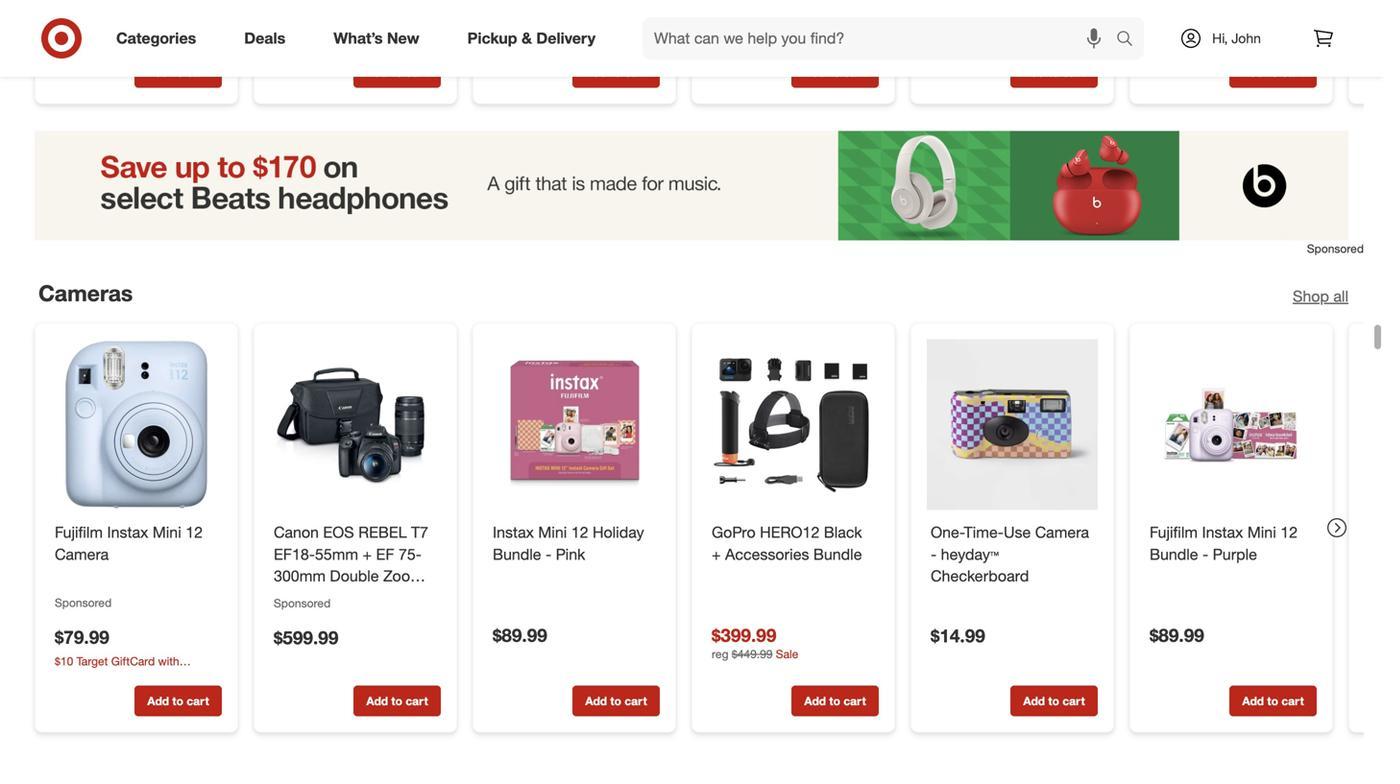 Task type: describe. For each thing, give the bounding box(es) containing it.
of
[[1000, 25, 1010, 40]]

what's
[[334, 29, 383, 48]]

holiday
[[593, 523, 644, 542]]

sale for $199.99
[[776, 6, 798, 20]]

pink
[[556, 545, 585, 564]]

circle
[[1013, 42, 1043, 56]]

camera inside one-time-use camera - heyday™ checkerboard
[[1035, 523, 1089, 542]]

add inside reg $199.99 sale add to cart
[[804, 65, 826, 80]]

reg $349.99
[[55, 8, 116, 23]]

purchase
[[55, 671, 103, 685]]

sponsored for canon eos rebel t7 ef18-55mm + ef 75- 300mm double zoom kit
[[274, 596, 331, 611]]

- for instax
[[546, 545, 552, 564]]

shop
[[1293, 287, 1329, 306]]

mini for $89.99
[[1247, 523, 1276, 542]]

cameras
[[38, 280, 133, 307]]

$89.99 for instax mini 12 holiday bundle - pink
[[493, 624, 547, 647]]

fujifilm for $89.99
[[1150, 523, 1198, 542]]

try 2 months of apple music for free with target circle button
[[931, 24, 1098, 56]]

hi,
[[1212, 30, 1228, 47]]

- for fujifilm
[[1202, 545, 1208, 564]]

instax for $89.99
[[1202, 523, 1243, 542]]

gopro hero12 black + accessories bundle link
[[712, 522, 875, 566]]

$449.99
[[732, 647, 773, 662]]

mini inside instax mini 12 holiday bundle - pink
[[538, 523, 567, 542]]

delivery
[[536, 29, 595, 48]]

all
[[1333, 287, 1348, 306]]

+ inside gopro hero12 black + accessories bundle
[[712, 545, 721, 564]]

- inside one-time-use camera - heyday™ checkerboard
[[931, 545, 937, 564]]

target inside reg $129.99 sale try 2 months of apple music for free with target circle add to cart
[[978, 42, 1010, 56]]

free
[[931, 42, 951, 56]]

reg inside $399.99 reg $449.99 sale
[[712, 647, 728, 662]]

&
[[522, 29, 532, 48]]

time-
[[964, 523, 1004, 542]]

zoom
[[383, 567, 423, 586]]

fujifilm instax mini 12 bundle - purple link
[[1150, 522, 1313, 566]]

shop all
[[1293, 287, 1348, 306]]

advertisement region
[[19, 131, 1364, 241]]

shop all link
[[1293, 286, 1348, 308]]

hi, john
[[1212, 30, 1261, 47]]

search
[[1107, 31, 1154, 50]]

search button
[[1107, 17, 1154, 63]]

heyday™
[[941, 545, 999, 564]]

one-
[[931, 523, 964, 542]]

apple
[[1013, 25, 1043, 40]]

bundle for instax
[[493, 545, 541, 564]]

75-
[[399, 545, 422, 564]]

instax for sponsored
[[107, 523, 148, 542]]

reg for reg $129.99 sale try 2 months of apple music for free with target circle add to cart
[[931, 6, 947, 20]]

black
[[824, 523, 862, 542]]

what's new
[[334, 29, 419, 48]]

300mm
[[274, 567, 326, 586]]

fujifilm for sponsored
[[55, 523, 103, 542]]

giftcard
[[111, 654, 155, 669]]

categories
[[116, 29, 196, 48]]

$79.99
[[55, 627, 109, 649]]

try
[[931, 25, 946, 40]]

instax mini 12 holiday bundle - pink link
[[493, 522, 656, 566]]

$14.99
[[931, 625, 985, 647]]

$349.99
[[75, 8, 116, 23]]

rebel
[[358, 523, 407, 542]]

double
[[330, 567, 379, 586]]

pickup
[[467, 29, 517, 48]]

categories link
[[100, 17, 220, 60]]

one-time-use camera - heyday™ checkerboard
[[931, 523, 1089, 586]]

What can we help you find? suggestions appear below search field
[[643, 17, 1121, 60]]

gopro hero12 black + accessories bundle
[[712, 523, 862, 564]]

mini for sponsored
[[153, 523, 181, 542]]



Task type: vqa. For each thing, say whether or not it's contained in the screenshot.
the $399.99
yes



Task type: locate. For each thing, give the bounding box(es) containing it.
ef
[[376, 545, 394, 564]]

music
[[1047, 25, 1077, 40]]

reg inside reg $199.99 sale add to cart
[[712, 6, 728, 20]]

gopro hero12 black + accessories bundle image
[[708, 339, 879, 510], [708, 339, 879, 510]]

to inside reg $199.99 sale add to cart
[[829, 65, 840, 80]]

$399.99 reg $449.99 sale
[[712, 624, 798, 662]]

bundle inside fujifilm instax mini 12 bundle - purple
[[1150, 545, 1198, 564]]

12 inside fujifilm instax mini 12 bundle - purple
[[1280, 523, 1298, 542]]

t7
[[411, 523, 428, 542]]

fujifilm instax mini 12 camera image
[[51, 339, 222, 510], [51, 339, 222, 510]]

sponsored
[[1307, 242, 1364, 256], [55, 596, 112, 610], [274, 596, 331, 611]]

target
[[978, 42, 1010, 56], [76, 654, 108, 669]]

sale right $199.99
[[776, 6, 798, 20]]

1 horizontal spatial mini
[[538, 523, 567, 542]]

0 horizontal spatial $89.99
[[493, 624, 547, 647]]

12 for $89.99
[[1280, 523, 1298, 542]]

1 - from the left
[[546, 545, 552, 564]]

1 horizontal spatial +
[[712, 545, 721, 564]]

0 vertical spatial target
[[978, 42, 1010, 56]]

eos
[[323, 523, 354, 542]]

- down one-
[[931, 545, 937, 564]]

1 + from the left
[[363, 545, 372, 564]]

sponsored up the all
[[1307, 242, 1364, 256]]

12 for sponsored
[[186, 523, 203, 542]]

kit
[[274, 589, 297, 608]]

accessories
[[725, 545, 809, 564]]

add
[[147, 65, 169, 80], [366, 65, 388, 80], [585, 65, 607, 80], [804, 65, 826, 80], [1023, 65, 1045, 80], [1242, 65, 1264, 80], [147, 694, 169, 709], [366, 694, 388, 709], [585, 694, 607, 709], [804, 694, 826, 709], [1023, 694, 1045, 709], [1242, 694, 1264, 709]]

2 horizontal spatial bundle
[[1150, 545, 1198, 564]]

deals
[[244, 29, 285, 48]]

canon eos rebel t7 ef18-55mm + ef 75- 300mm double zoom kit
[[274, 523, 428, 608]]

$89.99 for fujifilm instax mini 12 bundle - purple
[[1150, 624, 1204, 647]]

with inside $79.99 $10 target giftcard with purchase
[[158, 654, 179, 669]]

0 horizontal spatial mini
[[153, 523, 181, 542]]

2 horizontal spatial -
[[1202, 545, 1208, 564]]

cart inside reg $129.99 sale try 2 months of apple music for free with target circle add to cart
[[1062, 65, 1085, 80]]

1 12 from the left
[[186, 523, 203, 542]]

what's new link
[[317, 17, 443, 60]]

2 + from the left
[[712, 545, 721, 564]]

1 horizontal spatial bundle
[[813, 545, 862, 564]]

ef18-
[[274, 545, 315, 564]]

instax
[[107, 523, 148, 542], [493, 523, 534, 542], [1202, 523, 1243, 542]]

55mm
[[315, 545, 358, 564]]

mini
[[153, 523, 181, 542], [538, 523, 567, 542], [1247, 523, 1276, 542]]

0 horizontal spatial target
[[76, 654, 108, 669]]

12
[[186, 523, 203, 542], [571, 523, 588, 542], [1280, 523, 1298, 542]]

1 horizontal spatial 12
[[571, 523, 588, 542]]

months
[[958, 25, 997, 40]]

instax mini 12 holiday bundle - pink image
[[489, 339, 660, 510], [489, 339, 660, 510]]

0 vertical spatial with
[[954, 42, 975, 56]]

1 horizontal spatial -
[[931, 545, 937, 564]]

2 instax from the left
[[493, 523, 534, 542]]

sale inside reg $199.99 sale add to cart
[[776, 6, 798, 20]]

pickup & delivery link
[[451, 17, 619, 60]]

add inside reg $129.99 sale try 2 months of apple music for free with target circle add to cart
[[1023, 65, 1045, 80]]

canon eos rebel t7 ef18-55mm + ef 75- 300mm double zoom kit link
[[274, 522, 437, 608]]

1 $89.99 from the left
[[493, 624, 547, 647]]

for
[[1081, 25, 1094, 40]]

3 bundle from the left
[[1150, 545, 1198, 564]]

checkerboard
[[931, 567, 1029, 586]]

one-time-use camera - heyday™ checkerboard image
[[927, 339, 1098, 510], [927, 339, 1098, 510]]

1 horizontal spatial camera
[[1035, 523, 1089, 542]]

sale up of
[[995, 6, 1017, 20]]

reg for reg $199.99 sale add to cart
[[712, 6, 728, 20]]

1 mini from the left
[[153, 523, 181, 542]]

$199.99
[[732, 6, 773, 20]]

purple
[[1213, 545, 1257, 564]]

new
[[387, 29, 419, 48]]

bundle inside instax mini 12 holiday bundle - pink
[[493, 545, 541, 564]]

2 mini from the left
[[538, 523, 567, 542]]

camera right use
[[1035, 523, 1089, 542]]

1 horizontal spatial sponsored
[[274, 596, 331, 611]]

cart
[[187, 65, 209, 80], [406, 65, 428, 80], [625, 65, 647, 80], [844, 65, 866, 80], [1062, 65, 1085, 80], [1281, 65, 1304, 80], [187, 694, 209, 709], [406, 694, 428, 709], [625, 694, 647, 709], [844, 694, 866, 709], [1062, 694, 1085, 709], [1281, 694, 1304, 709]]

- left pink
[[546, 545, 552, 564]]

3 mini from the left
[[1247, 523, 1276, 542]]

instax mini 12 holiday bundle - pink
[[493, 523, 644, 564]]

sale inside $399.99 reg $449.99 sale
[[776, 647, 798, 662]]

2 12 from the left
[[571, 523, 588, 542]]

0 horizontal spatial with
[[158, 654, 179, 669]]

1 vertical spatial with
[[158, 654, 179, 669]]

fujifilm
[[55, 523, 103, 542], [1150, 523, 1198, 542]]

reg $199.99 sale add to cart
[[712, 6, 866, 80]]

john
[[1231, 30, 1261, 47]]

target down of
[[978, 42, 1010, 56]]

0 horizontal spatial bundle
[[493, 545, 541, 564]]

bundle left the purple
[[1150, 545, 1198, 564]]

2 horizontal spatial 12
[[1280, 523, 1298, 542]]

1 bundle from the left
[[493, 545, 541, 564]]

1 horizontal spatial target
[[978, 42, 1010, 56]]

fujifilm inside fujifilm instax mini 12 bundle - purple
[[1150, 523, 1198, 542]]

use
[[1004, 523, 1031, 542]]

with down 2
[[954, 42, 975, 56]]

bundle for fujifilm
[[1150, 545, 1198, 564]]

1 vertical spatial camera
[[55, 545, 109, 564]]

$10 target giftcard with purchase button
[[55, 653, 222, 685]]

reg left the $349.99
[[55, 8, 72, 23]]

+
[[363, 545, 372, 564], [712, 545, 721, 564]]

fujifilm instax mini 12 camera
[[55, 523, 203, 564]]

target up purchase
[[76, 654, 108, 669]]

$599.99
[[274, 627, 338, 649]]

reg inside reg $129.99 sale try 2 months of apple music for free with target circle add to cart
[[931, 6, 947, 20]]

instax inside fujifilm instax mini 12 bundle - purple
[[1202, 523, 1243, 542]]

3 instax from the left
[[1202, 523, 1243, 542]]

one-time-use camera - heyday™ checkerboard link
[[931, 522, 1094, 588]]

sale
[[776, 6, 798, 20], [995, 6, 1017, 20], [776, 647, 798, 662]]

0 vertical spatial camera
[[1035, 523, 1089, 542]]

reg for reg $349.99
[[55, 8, 72, 23]]

2 horizontal spatial sponsored
[[1307, 242, 1364, 256]]

sale for $129.99
[[995, 6, 1017, 20]]

mini inside fujifilm instax mini 12 camera
[[153, 523, 181, 542]]

0 horizontal spatial instax
[[107, 523, 148, 542]]

sponsored up $79.99
[[55, 596, 112, 610]]

fujifilm instax mini 12 camera link
[[55, 522, 218, 566]]

to
[[172, 65, 183, 80], [391, 65, 402, 80], [610, 65, 621, 80], [829, 65, 840, 80], [1048, 65, 1059, 80], [1267, 65, 1278, 80], [172, 694, 183, 709], [391, 694, 402, 709], [610, 694, 621, 709], [829, 694, 840, 709], [1048, 694, 1059, 709], [1267, 694, 1278, 709]]

$399.99
[[712, 624, 776, 647]]

- inside instax mini 12 holiday bundle - pink
[[546, 545, 552, 564]]

$129.99
[[951, 6, 992, 20]]

$89.99
[[493, 624, 547, 647], [1150, 624, 1204, 647]]

-
[[546, 545, 552, 564], [931, 545, 937, 564], [1202, 545, 1208, 564]]

bundle
[[493, 545, 541, 564], [813, 545, 862, 564], [1150, 545, 1198, 564]]

0 horizontal spatial -
[[546, 545, 552, 564]]

reg
[[712, 6, 728, 20], [931, 6, 947, 20], [55, 8, 72, 23], [712, 647, 728, 662]]

1 fujifilm from the left
[[55, 523, 103, 542]]

canon eos rebel t7 ef18-55mm + ef 75-300mm double zoom kit image
[[270, 339, 441, 510], [270, 339, 441, 510]]

deals link
[[228, 17, 309, 60]]

0 horizontal spatial +
[[363, 545, 372, 564]]

1 horizontal spatial instax
[[493, 523, 534, 542]]

2 $89.99 from the left
[[1150, 624, 1204, 647]]

1 horizontal spatial fujifilm
[[1150, 523, 1198, 542]]

reg down $399.99
[[712, 647, 728, 662]]

target inside $79.99 $10 target giftcard with purchase
[[76, 654, 108, 669]]

+ left "ef"
[[363, 545, 372, 564]]

instax inside instax mini 12 holiday bundle - pink
[[493, 523, 534, 542]]

2 horizontal spatial mini
[[1247, 523, 1276, 542]]

mini inside fujifilm instax mini 12 bundle - purple
[[1247, 523, 1276, 542]]

bundle left pink
[[493, 545, 541, 564]]

1 vertical spatial target
[[76, 654, 108, 669]]

add to cart
[[147, 65, 209, 80], [366, 65, 428, 80], [585, 65, 647, 80], [1242, 65, 1304, 80], [147, 694, 209, 709], [366, 694, 428, 709], [585, 694, 647, 709], [804, 694, 866, 709], [1023, 694, 1085, 709], [1242, 694, 1304, 709]]

0 horizontal spatial 12
[[186, 523, 203, 542]]

fujifilm inside fujifilm instax mini 12 camera
[[55, 523, 103, 542]]

pickup & delivery
[[467, 29, 595, 48]]

- left the purple
[[1202, 545, 1208, 564]]

gopro
[[712, 523, 756, 542]]

2
[[949, 25, 955, 40]]

$79.99 $10 target giftcard with purchase
[[55, 627, 179, 685]]

hero12
[[760, 523, 820, 542]]

sponsored down 300mm at the bottom left
[[274, 596, 331, 611]]

0 horizontal spatial fujifilm
[[55, 523, 103, 542]]

1 horizontal spatial $89.99
[[1150, 624, 1204, 647]]

camera
[[1035, 523, 1089, 542], [55, 545, 109, 564]]

sale right $449.99 at the bottom right
[[776, 647, 798, 662]]

+ down "gopro"
[[712, 545, 721, 564]]

with right giftcard
[[158, 654, 179, 669]]

12 inside instax mini 12 holiday bundle - pink
[[571, 523, 588, 542]]

reg left $199.99
[[712, 6, 728, 20]]

3 - from the left
[[1202, 545, 1208, 564]]

1 instax from the left
[[107, 523, 148, 542]]

bundle inside gopro hero12 black + accessories bundle
[[813, 545, 862, 564]]

canon
[[274, 523, 319, 542]]

camera inside fujifilm instax mini 12 camera
[[55, 545, 109, 564]]

2 horizontal spatial instax
[[1202, 523, 1243, 542]]

0 horizontal spatial sponsored
[[55, 596, 112, 610]]

2 bundle from the left
[[813, 545, 862, 564]]

to inside reg $129.99 sale try 2 months of apple music for free with target circle add to cart
[[1048, 65, 1059, 80]]

+ inside canon eos rebel t7 ef18-55mm + ef 75- 300mm double zoom kit
[[363, 545, 372, 564]]

12 inside fujifilm instax mini 12 camera
[[186, 523, 203, 542]]

1 horizontal spatial with
[[954, 42, 975, 56]]

reg up try
[[931, 6, 947, 20]]

3 12 from the left
[[1280, 523, 1298, 542]]

bundle down the black
[[813, 545, 862, 564]]

$10
[[55, 654, 73, 669]]

sponsored for fujifilm instax mini 12 camera
[[55, 596, 112, 610]]

2 - from the left
[[931, 545, 937, 564]]

- inside fujifilm instax mini 12 bundle - purple
[[1202, 545, 1208, 564]]

reg $129.99 sale try 2 months of apple music for free with target circle add to cart
[[931, 6, 1094, 80]]

2 fujifilm from the left
[[1150, 523, 1198, 542]]

sale inside reg $129.99 sale try 2 months of apple music for free with target circle add to cart
[[995, 6, 1017, 20]]

cart inside reg $199.99 sale add to cart
[[844, 65, 866, 80]]

instax inside fujifilm instax mini 12 camera
[[107, 523, 148, 542]]

0 horizontal spatial camera
[[55, 545, 109, 564]]

with
[[954, 42, 975, 56], [158, 654, 179, 669]]

fujifilm instax mini 12 bundle - purple image
[[1146, 339, 1317, 510], [1146, 339, 1317, 510]]

fujifilm instax mini 12 bundle - purple
[[1150, 523, 1298, 564]]

camera up $79.99
[[55, 545, 109, 564]]

with inside reg $129.99 sale try 2 months of apple music for free with target circle add to cart
[[954, 42, 975, 56]]



